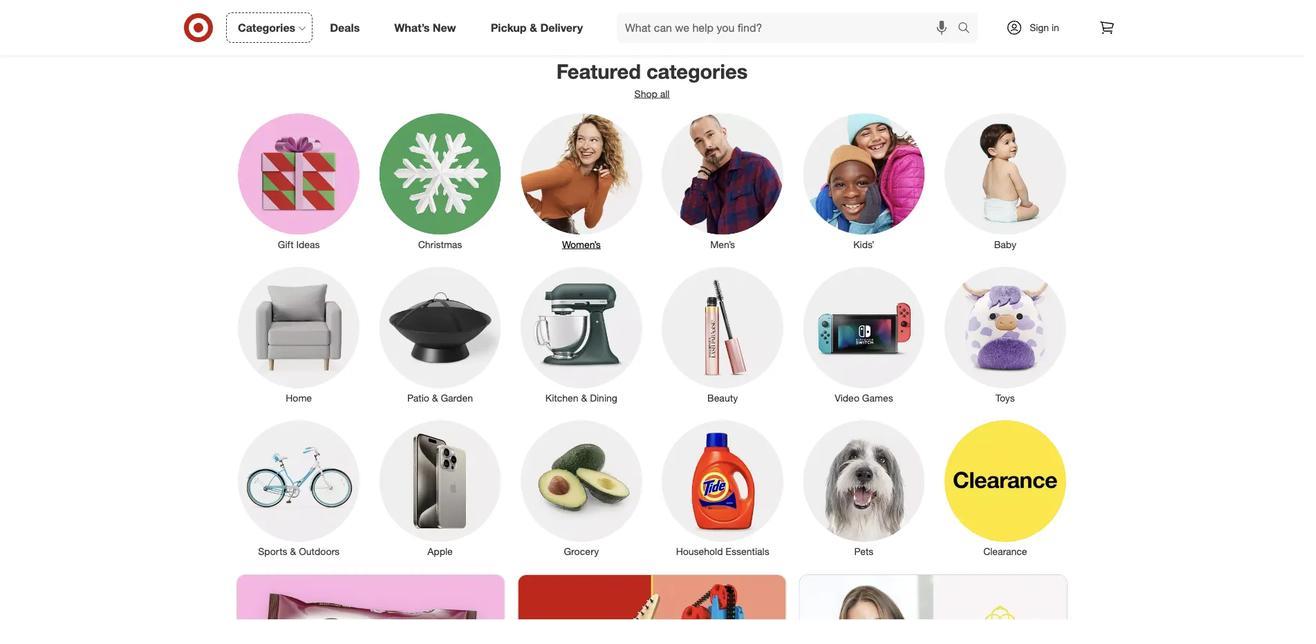 Task type: describe. For each thing, give the bounding box(es) containing it.
sports & outdoors
[[258, 546, 340, 558]]

toys
[[996, 392, 1015, 404]]

household essentials link
[[652, 418, 794, 559]]

& for pickup
[[530, 21, 537, 34]]

search
[[952, 22, 985, 36]]

kids' link
[[794, 111, 935, 252]]

gift ideas link
[[228, 111, 370, 252]]

categories link
[[226, 12, 313, 43]]

new
[[433, 21, 456, 34]]

christmas link
[[370, 111, 511, 252]]

in
[[1052, 21, 1059, 34]]

beauty link
[[652, 264, 794, 405]]

kitchen & dining
[[546, 392, 617, 404]]

sports
[[258, 546, 287, 558]]

deals link
[[318, 12, 377, 43]]

games
[[862, 392, 893, 404]]

clearance
[[984, 546, 1027, 558]]

featured categories shop all
[[557, 59, 748, 100]]

pickup
[[491, 21, 527, 34]]

& for sports
[[290, 546, 296, 558]]

sign in link
[[995, 12, 1081, 43]]

what's
[[394, 21, 430, 34]]

clearance link
[[935, 418, 1076, 559]]

toys link
[[935, 264, 1076, 405]]

gift
[[278, 239, 294, 251]]

women's link
[[511, 111, 652, 252]]

kids'
[[854, 239, 875, 251]]

featured
[[557, 59, 641, 84]]

pets
[[855, 546, 874, 558]]

what's new link
[[383, 12, 474, 43]]

garden
[[441, 392, 473, 404]]

gift ideas
[[278, 239, 320, 251]]

search button
[[952, 12, 985, 46]]

What can we help you find? suggestions appear below search field
[[617, 12, 961, 43]]

women's
[[562, 239, 601, 251]]

essentials
[[726, 546, 770, 558]]



Task type: vqa. For each thing, say whether or not it's contained in the screenshot.
bottommost a
no



Task type: locate. For each thing, give the bounding box(es) containing it.
sign in
[[1030, 21, 1059, 34]]

household essentials
[[676, 546, 770, 558]]

beauty
[[708, 392, 738, 404]]

baby
[[994, 239, 1017, 251]]

& inside patio & garden link
[[432, 392, 438, 404]]

men's link
[[652, 111, 794, 252]]

men's
[[710, 239, 735, 251]]

baby link
[[935, 111, 1076, 252]]

dining
[[590, 392, 617, 404]]

video
[[835, 392, 860, 404]]

video games
[[835, 392, 893, 404]]

& right the patio
[[432, 392, 438, 404]]

delivery
[[540, 21, 583, 34]]

categories
[[647, 59, 748, 84]]

christmas
[[418, 239, 462, 251]]

what's new
[[394, 21, 456, 34]]

apple link
[[370, 418, 511, 559]]

ideas
[[296, 239, 320, 251]]

video games link
[[794, 264, 935, 405]]

& for patio
[[432, 392, 438, 404]]

categories
[[238, 21, 295, 34]]

home
[[286, 392, 312, 404]]

shop all link
[[635, 88, 670, 100]]

& inside the kitchen & dining link
[[581, 392, 587, 404]]

patio & garden link
[[370, 264, 511, 405]]

& inside sports & outdoors link
[[290, 546, 296, 558]]

pickup & delivery
[[491, 21, 583, 34]]

home link
[[228, 264, 370, 405]]

& for kitchen
[[581, 392, 587, 404]]

&
[[530, 21, 537, 34], [432, 392, 438, 404], [581, 392, 587, 404], [290, 546, 296, 558]]

pickup & delivery link
[[479, 12, 600, 43]]

deals
[[330, 21, 360, 34]]

sports & outdoors link
[[228, 418, 370, 559]]

grocery link
[[511, 418, 652, 559]]

& left dining
[[581, 392, 587, 404]]

patio & garden
[[407, 392, 473, 404]]

patio
[[407, 392, 429, 404]]

pets link
[[794, 418, 935, 559]]

all
[[660, 88, 670, 100]]

household
[[676, 546, 723, 558]]

& inside pickup & delivery link
[[530, 21, 537, 34]]

& right "sports"
[[290, 546, 296, 558]]

sign
[[1030, 21, 1049, 34]]

grocery
[[564, 546, 599, 558]]

shop
[[635, 88, 658, 100]]

kitchen & dining link
[[511, 264, 652, 405]]

& right pickup
[[530, 21, 537, 34]]

outdoors
[[299, 546, 340, 558]]

kitchen
[[546, 392, 579, 404]]

apple
[[428, 546, 453, 558]]



